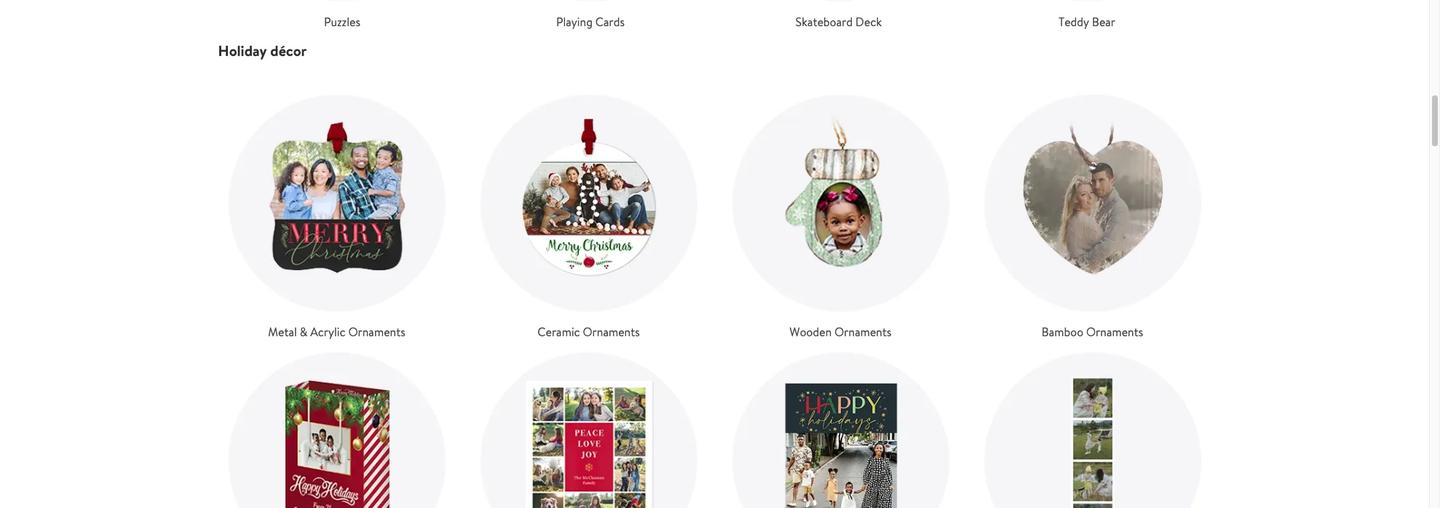Task type: describe. For each thing, give the bounding box(es) containing it.
bear
[[1092, 14, 1116, 30]]

puzzles link
[[236, 0, 449, 31]]

ceramic ornaments link
[[480, 95, 697, 341]]

skateboard deck image
[[732, 0, 946, 1]]

bamboo ornaments
[[1042, 324, 1144, 340]]

playing cards link
[[484, 0, 697, 31]]

&
[[300, 324, 308, 340]]

holiday
[[218, 41, 267, 60]]

décor
[[270, 41, 307, 60]]

ceramic ornaments
[[538, 324, 640, 340]]

metal & acrylic ornaments
[[268, 324, 405, 340]]

ornaments inside "metal & acrylic ornaments" link
[[348, 324, 405, 340]]

gift bags image
[[228, 353, 445, 508]]

wooden ornaments link
[[732, 95, 949, 341]]

ceramic
[[538, 324, 580, 340]]

acrylic
[[310, 324, 346, 340]]

ornaments for wooden ornaments
[[835, 324, 892, 340]]

ornaments for ceramic ornaments
[[583, 324, 640, 340]]

skateboard deck link
[[732, 0, 946, 31]]

puzzles
[[324, 14, 360, 30]]

ornaments for bamboo ornaments
[[1087, 324, 1144, 340]]

wooden ornaments
[[790, 324, 892, 340]]

playing cards
[[556, 14, 625, 30]]

puzzles image
[[236, 0, 449, 1]]

metal & acrylic ornaments link
[[228, 95, 445, 341]]

teddy bear image
[[981, 0, 1194, 1]]



Task type: vqa. For each thing, say whether or not it's contained in the screenshot.
THE "METAL & ACRYLIC ORNAMENTS"
yes



Task type: locate. For each thing, give the bounding box(es) containing it.
magnets image
[[984, 353, 1201, 508]]

christmas blankets image
[[480, 353, 697, 508]]

ornaments right bamboo
[[1087, 324, 1144, 340]]

4 ornaments from the left
[[1087, 324, 1144, 340]]

wooden
[[790, 324, 832, 340]]

ornaments
[[348, 324, 405, 340], [583, 324, 640, 340], [835, 324, 892, 340], [1087, 324, 1144, 340]]

skateboard deck
[[796, 14, 882, 30]]

skateboard
[[796, 14, 853, 30]]

deck
[[856, 14, 882, 30]]

metal and acrylic ornaments image
[[228, 95, 445, 312]]

ceramic ornaments image
[[480, 95, 697, 312]]

teddy bear
[[1059, 14, 1116, 30]]

bamboo ornaments link
[[984, 95, 1201, 341]]

ornaments inside "wooden ornaments" link
[[835, 324, 892, 340]]

ornaments inside ceramic ornaments link
[[583, 324, 640, 340]]

ornaments right the wooden
[[835, 324, 892, 340]]

playing cards image
[[484, 0, 697, 1]]

wooden ornaments image
[[732, 95, 949, 312]]

2 ornaments from the left
[[583, 324, 640, 340]]

bamboo ornaments image
[[984, 95, 1201, 312]]

playing
[[556, 14, 593, 30]]

ornaments right ceramic
[[583, 324, 640, 340]]

1 ornaments from the left
[[348, 324, 405, 340]]

ornaments inside bamboo ornaments link
[[1087, 324, 1144, 340]]

teddy bear link
[[981, 0, 1194, 31]]

cards
[[596, 14, 625, 30]]

ornaments right acrylic
[[348, 324, 405, 340]]

bamboo
[[1042, 324, 1084, 340]]

holiday décor
[[218, 41, 307, 60]]

metal
[[268, 324, 297, 340]]

teddy
[[1059, 14, 1090, 30]]

3 ornaments from the left
[[835, 324, 892, 340]]

holiday cards and invitations image
[[732, 353, 949, 508]]



